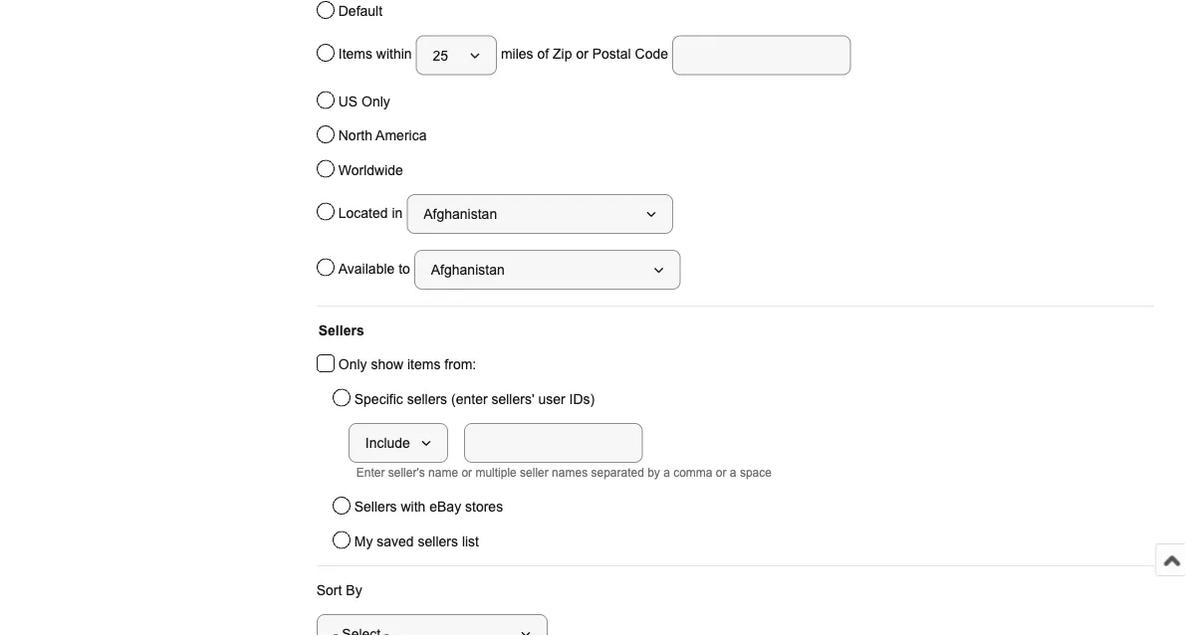 Task type: describe. For each thing, give the bounding box(es) containing it.
items
[[338, 47, 372, 62]]

located in
[[338, 206, 407, 221]]

sort
[[316, 583, 342, 599]]

ebay
[[429, 500, 461, 515]]

seller's
[[388, 467, 425, 480]]

default
[[338, 4, 383, 19]]

us only
[[338, 94, 390, 110]]

1 vertical spatial only
[[338, 358, 367, 373]]

zip
[[553, 47, 572, 62]]

code
[[635, 47, 668, 62]]

within
[[376, 47, 412, 62]]

america
[[376, 128, 427, 144]]

by
[[648, 467, 660, 480]]

sellers for sellers with ebay stores
[[354, 500, 397, 515]]

items within
[[338, 47, 416, 62]]

or for multiple
[[462, 467, 472, 480]]

only show items from:
[[338, 358, 476, 373]]

of
[[537, 47, 549, 62]]

items
[[407, 358, 441, 373]]

specific sellers (enter sellers' user ids)
[[354, 392, 595, 407]]

user
[[538, 392, 565, 407]]

in
[[392, 206, 403, 221]]

to
[[399, 262, 410, 277]]

seller
[[520, 467, 549, 480]]

miles
[[501, 47, 533, 62]]

list
[[462, 534, 479, 550]]

my saved sellers list
[[354, 534, 479, 550]]

north
[[338, 128, 372, 144]]

2 a from the left
[[730, 467, 737, 480]]

from:
[[445, 358, 476, 373]]

located
[[338, 206, 388, 221]]

comma
[[673, 467, 713, 480]]



Task type: vqa. For each thing, say whether or not it's contained in the screenshot.
or associated with Postal
yes



Task type: locate. For each thing, give the bounding box(es) containing it.
stores
[[465, 500, 503, 515]]

0 horizontal spatial a
[[663, 467, 670, 480]]

ids)
[[569, 392, 595, 407]]

space
[[740, 467, 772, 480]]

Zip or Postal Code text field
[[672, 36, 851, 76]]

worldwide
[[338, 163, 403, 178]]

my
[[354, 534, 373, 550]]

0 vertical spatial sellers
[[318, 323, 364, 339]]

sellers'
[[491, 392, 534, 407]]

postal
[[592, 47, 631, 62]]

only right us
[[362, 94, 390, 110]]

names
[[552, 467, 588, 480]]

sellers down enter
[[354, 500, 397, 515]]

only
[[362, 94, 390, 110], [338, 358, 367, 373]]

(enter
[[451, 392, 488, 407]]

sellers with ebay stores
[[354, 500, 503, 515]]

enter seller's name or multiple seller names separated by a comma or a space
[[356, 467, 772, 480]]

sellers for sellers
[[318, 323, 364, 339]]

1 a from the left
[[663, 467, 670, 480]]

2 horizontal spatial or
[[716, 467, 727, 480]]

us
[[338, 94, 358, 110]]

with
[[401, 500, 426, 515]]

multiple
[[475, 467, 517, 480]]

sellers down items
[[407, 392, 447, 407]]

1 vertical spatial sellers
[[354, 500, 397, 515]]

Seller ID text field
[[464, 424, 643, 464]]

available to
[[338, 262, 414, 277]]

0 vertical spatial only
[[362, 94, 390, 110]]

miles of zip or postal code
[[497, 47, 672, 62]]

1 horizontal spatial or
[[576, 47, 588, 62]]

specific
[[354, 392, 403, 407]]

0 vertical spatial sellers
[[407, 392, 447, 407]]

or right name
[[462, 467, 472, 480]]

name
[[428, 467, 458, 480]]

a right by
[[663, 467, 670, 480]]

only left show
[[338, 358, 367, 373]]

north america
[[338, 128, 427, 144]]

1 vertical spatial sellers
[[418, 534, 458, 550]]

0 horizontal spatial or
[[462, 467, 472, 480]]

or for postal
[[576, 47, 588, 62]]

or right comma
[[716, 467, 727, 480]]

1 horizontal spatial a
[[730, 467, 737, 480]]

a
[[663, 467, 670, 480], [730, 467, 737, 480]]

sellers down available
[[318, 323, 364, 339]]

available
[[338, 262, 395, 277]]

or right zip
[[576, 47, 588, 62]]

enter
[[356, 467, 385, 480]]

sellers
[[407, 392, 447, 407], [418, 534, 458, 550]]

or
[[576, 47, 588, 62], [462, 467, 472, 480], [716, 467, 727, 480]]

sellers left the list
[[418, 534, 458, 550]]

by
[[346, 583, 362, 599]]

separated
[[591, 467, 644, 480]]

a left the space
[[730, 467, 737, 480]]

sellers
[[318, 323, 364, 339], [354, 500, 397, 515]]

show
[[371, 358, 403, 373]]

saved
[[377, 534, 414, 550]]

sort by
[[316, 583, 362, 599]]



